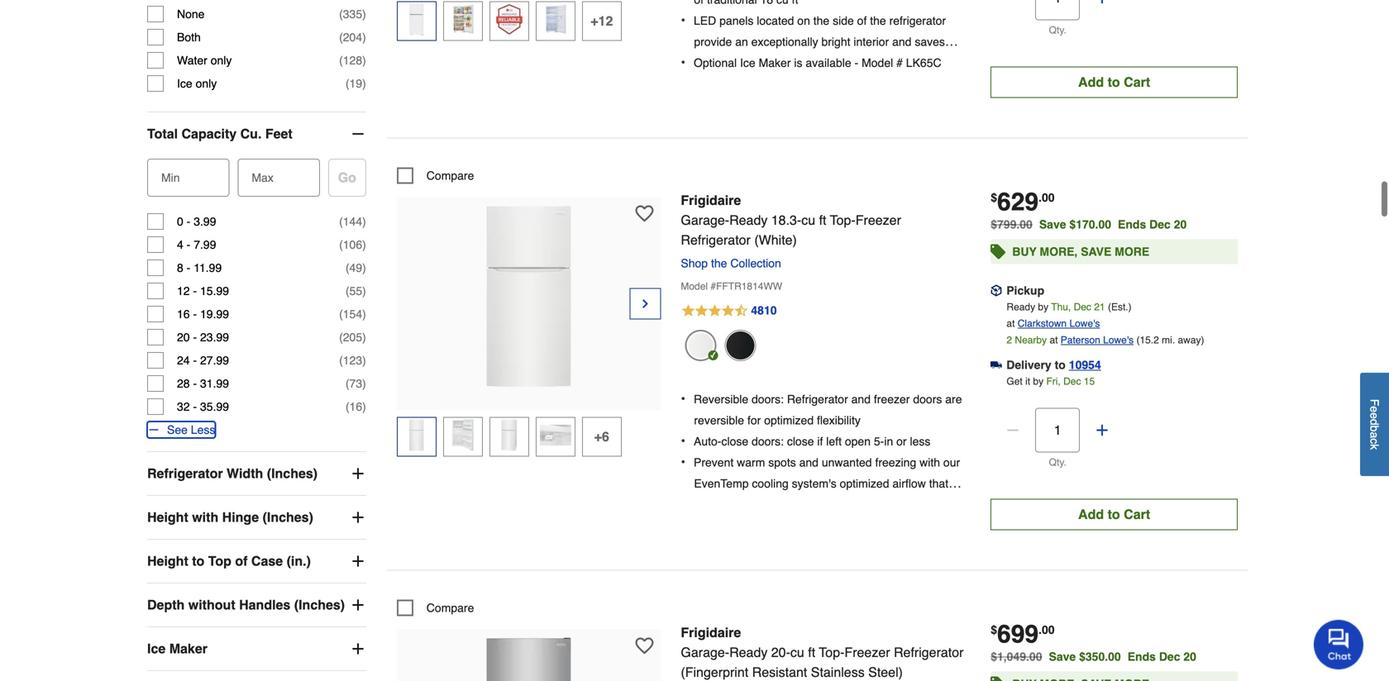 Task type: vqa. For each thing, say whether or not it's contained in the screenshot.


Task type: locate. For each thing, give the bounding box(es) containing it.
0 vertical spatial add to cart button
[[991, 67, 1238, 98]]

compare inside 5013015811 element
[[427, 169, 474, 182]]

27.99
[[200, 354, 229, 367]]

0 vertical spatial 16
[[177, 308, 190, 321]]

( down ( 154 )
[[339, 331, 343, 344]]

height to top of case (in.) button
[[147, 540, 366, 583]]

ready left 20-
[[729, 645, 768, 660]]

2 gallery item 0 image from the top
[[438, 638, 620, 681]]

maker down exceptionally
[[759, 56, 791, 70]]

( for 16
[[346, 400, 349, 414]]

2 height from the top
[[147, 554, 188, 569]]

ends for 629
[[1118, 218, 1146, 231]]

ice only
[[177, 77, 217, 90]]

0 vertical spatial ends dec 20 element
[[1118, 218, 1193, 231]]

0 - 3.99
[[177, 215, 216, 228]]

height with hinge (inches) button
[[147, 496, 366, 539]]

0 horizontal spatial #
[[711, 281, 716, 292]]

throughout
[[869, 498, 924, 512]]

buy more, save more
[[1012, 245, 1150, 258]]

205
[[343, 331, 362, 344]]

1 horizontal spatial and
[[851, 393, 871, 406]]

save down $170.00
[[1081, 245, 1112, 258]]

refrigerator up saves
[[889, 14, 946, 27]]

compare for 629
[[427, 169, 474, 182]]

4.5 stars image
[[681, 301, 778, 321]]

maker inside button
[[169, 641, 208, 657]]

garage- up (fingerprint
[[681, 645, 729, 660]]

0 vertical spatial 20
[[1174, 218, 1187, 231]]

lowe's up paterson
[[1070, 318, 1100, 330]]

20 for 629
[[1174, 218, 1187, 231]]

0 horizontal spatial with
[[192, 510, 218, 525]]

0 horizontal spatial ice
[[147, 641, 166, 657]]

the
[[813, 14, 830, 27], [870, 14, 886, 27], [711, 257, 727, 270]]

with
[[920, 456, 940, 469], [192, 510, 218, 525]]

minus image
[[350, 126, 366, 142], [1005, 422, 1021, 439]]

optimized right for on the bottom of the page
[[764, 414, 814, 427]]

refrigerator down ensures
[[694, 519, 751, 533]]

0 vertical spatial ready
[[729, 213, 768, 228]]

• left prevent
[[681, 454, 685, 470]]

1 vertical spatial add to cart
[[1078, 507, 1150, 522]]

dec for $350.00
[[1159, 650, 1180, 664]]

top- inside frigidaire garage-ready 18.3-cu ft top-freezer refrigerator (white)
[[830, 213, 856, 228]]

tag filled image
[[991, 240, 1006, 263]]

( for 55
[[346, 285, 349, 298]]

go button
[[328, 159, 366, 197]]

that
[[929, 477, 949, 490]]

and up system's on the right bottom of the page
[[799, 456, 819, 469]]

1 vertical spatial ft
[[808, 645, 815, 660]]

model inside "• optional ice maker is available - model # lk65c"
[[862, 56, 893, 70]]

128
[[343, 54, 362, 67]]

1 vertical spatial model
[[681, 281, 708, 292]]

( 128 )
[[339, 54, 366, 67]]

refrigerator inside button
[[147, 466, 223, 481]]

ready up (white)
[[729, 213, 768, 228]]

$ for 699
[[991, 624, 997, 637]]

0 vertical spatial doors:
[[752, 393, 784, 406]]

0 vertical spatial only
[[211, 54, 232, 67]]

1 add to cart button from the top
[[991, 67, 1238, 98]]

ends dec 20 element right $350.00
[[1128, 650, 1203, 664]]

0 horizontal spatial maker
[[169, 641, 208, 657]]

top-
[[830, 213, 856, 228], [819, 645, 845, 660]]

1 horizontal spatial minus image
[[1005, 422, 1021, 439]]

fftr1814ww
[[716, 281, 782, 292]]

0 horizontal spatial minus image
[[350, 126, 366, 142]]

1 vertical spatial a
[[738, 498, 745, 512]]

16 down 12
[[177, 308, 190, 321]]

optimized down the unwanted
[[840, 477, 889, 490]]

garage- up shop
[[681, 213, 729, 228]]

0 horizontal spatial 16
[[177, 308, 190, 321]]

1 .00 from the top
[[1039, 191, 1055, 204]]

compare for 699
[[427, 602, 474, 615]]

2 compare from the top
[[427, 602, 474, 615]]

- right the '24'
[[193, 354, 197, 367]]

2 stepper number input field with increment and decrement buttons number field from the top
[[1035, 408, 1080, 453]]

) down ( 335 )
[[362, 31, 366, 44]]

garage- inside frigidaire garage-ready 18.3-cu ft top-freezer refrigerator (white)
[[681, 213, 729, 228]]

ready by thu, dec 21 (est.) at clarkstown lowe's 2 nearby at paterson lowe's (15.2 mi. away)
[[1007, 301, 1204, 346]]

0 horizontal spatial of
[[235, 554, 248, 569]]

1 vertical spatial 16
[[349, 400, 362, 414]]

1 vertical spatial ends
[[1128, 650, 1156, 664]]

) up the ( 16 )
[[362, 377, 366, 390]]

the right shop
[[711, 257, 727, 270]]

prevent
[[694, 456, 734, 469]]

1 horizontal spatial lowe's
[[1103, 335, 1134, 346]]

add to cart for second add to cart button
[[1078, 507, 1150, 522]]

$170.00
[[1070, 218, 1111, 231]]

12 ) from the top
[[362, 377, 366, 390]]

2 vertical spatial save
[[1049, 650, 1076, 664]]

4 - 7.99
[[177, 238, 216, 251]]

frigidaire for frigidaire garage-ready 18.3-cu ft top-freezer refrigerator (white)
[[681, 193, 741, 208]]

minus image up go
[[350, 126, 366, 142]]

refrigerator inside '• reversible doors: refrigerator and freezer doors are reversible for optimized flexibility • auto-close doors: close if left open 5-in or less • prevent warm spots and unwanted freezing with our eventemp cooling system's optimized airflow that ensures a consistent temperature throughout your refrigerator'
[[694, 519, 751, 533]]

0 vertical spatial freezer
[[856, 213, 901, 228]]

only for ice only
[[196, 77, 217, 90]]

1 ) from the top
[[362, 8, 366, 21]]

top- for 20-
[[819, 645, 845, 660]]

2 • from the top
[[681, 55, 685, 70]]

and left saves
[[892, 35, 912, 48]]

unwanted
[[822, 456, 872, 469]]

buy
[[1012, 245, 1037, 258]]

gallery item 0 image
[[438, 206, 620, 387], [438, 638, 620, 681]]

0 vertical spatial (inches)
[[267, 466, 318, 481]]

1 vertical spatial stepper number input field with increment and decrement buttons number field
[[1035, 408, 1080, 453]]

get
[[1007, 376, 1023, 387]]

# left "lk65c"
[[896, 56, 903, 70]]

) for ( 49 )
[[362, 261, 366, 275]]

1 horizontal spatial 16
[[349, 400, 362, 414]]

2 ) from the top
[[362, 31, 366, 44]]

0 vertical spatial plus image
[[350, 553, 366, 570]]

2 frigidaire from the top
[[681, 625, 741, 640]]

model down interior
[[862, 56, 893, 70]]

by right it
[[1033, 376, 1044, 387]]

ready for frigidaire garage-ready 18.3-cu ft top-freezer refrigerator (white)
[[729, 213, 768, 228]]

garage- inside frigidaire garage-ready 20-cu ft top-freezer refrigerator (fingerprint resistant stainless steel)
[[681, 645, 729, 660]]

) for ( 123 )
[[362, 354, 366, 367]]

( down ( 128 ) at the left top
[[346, 77, 349, 90]]

1 vertical spatial ice
[[177, 77, 192, 90]]

temperature
[[803, 498, 866, 512]]

lowe's left (15.2
[[1103, 335, 1134, 346]]

only down water only
[[196, 77, 217, 90]]

frigidaire inside frigidaire garage-ready 20-cu ft top-freezer refrigerator (fingerprint resistant stainless steel)
[[681, 625, 741, 640]]

8 - 11.99
[[177, 261, 222, 275]]

refrigerator up the steel)
[[894, 645, 964, 660]]

ends right $350.00
[[1128, 650, 1156, 664]]

1 horizontal spatial model
[[862, 56, 893, 70]]

chat invite button image
[[1314, 619, 1364, 670]]

plus image inside refrigerator width (inches) button
[[350, 466, 366, 482]]

) down ( 128 ) at the left top
[[362, 77, 366, 90]]

- right 0
[[187, 215, 190, 228]]

none
[[177, 8, 205, 21]]

cart
[[1124, 74, 1150, 90], [1124, 507, 1150, 522]]

55
[[349, 285, 362, 298]]

ft inside frigidaire garage-ready 20-cu ft top-freezer refrigerator (fingerprint resistant stainless steel)
[[808, 645, 815, 660]]

) for ( 335 )
[[362, 8, 366, 21]]

6 ) from the top
[[362, 238, 366, 251]]

0 vertical spatial compare
[[427, 169, 474, 182]]

freezing
[[875, 456, 916, 469]]

# down shop the collection
[[711, 281, 716, 292]]

16 down ( 73 ) at the bottom left
[[349, 400, 362, 414]]

.00 inside '$ 699 .00'
[[1039, 624, 1055, 637]]

chevron right image
[[639, 296, 652, 312]]

Stepper number input field with increment and decrement buttons number field
[[1035, 0, 1080, 20], [1035, 408, 1080, 453]]

ends for 699
[[1128, 650, 1156, 664]]

1 vertical spatial by
[[1033, 376, 1044, 387]]

- for 3.99
[[187, 215, 190, 228]]

( for 128
[[339, 54, 343, 67]]

with inside button
[[192, 510, 218, 525]]

( up ( 205 )
[[339, 308, 343, 321]]

clarkstown
[[1018, 318, 1067, 330]]

was price $1,049.00 element
[[991, 646, 1049, 664]]

) down ( 73 ) at the bottom left
[[362, 400, 366, 414]]

e up the b
[[1368, 413, 1381, 419]]

refrigerator up flexibility
[[787, 393, 848, 406]]

(inches) for hinge
[[263, 510, 313, 525]]

- inside "• optional ice maker is available - model # lk65c"
[[855, 56, 858, 70]]

height inside button
[[147, 510, 188, 525]]

( 123 )
[[339, 354, 366, 367]]

close left the if
[[787, 435, 814, 448]]

( for 123
[[339, 354, 343, 367]]

minus image inside total capacity cu. feet button
[[350, 126, 366, 142]]

0 vertical spatial model
[[862, 56, 893, 70]]

) up 106
[[362, 215, 366, 228]]

28 - 31.99
[[177, 377, 229, 390]]

a right ensures
[[738, 498, 745, 512]]

frigidaire for frigidaire garage-ready 20-cu ft top-freezer refrigerator (fingerprint resistant stainless steel)
[[681, 625, 741, 640]]

model down shop
[[681, 281, 708, 292]]

left
[[826, 435, 842, 448]]

of right top
[[235, 554, 248, 569]]

5013015811 element
[[397, 167, 474, 184]]

ends dec 20 element
[[1118, 218, 1193, 231], [1128, 650, 1203, 664]]

2 vertical spatial 20
[[1184, 650, 1197, 664]]

$ up $1,049.00
[[991, 624, 997, 637]]

- left the 23.99
[[193, 331, 197, 344]]

2 add to cart button from the top
[[991, 499, 1238, 530]]

1 vertical spatial top-
[[819, 645, 845, 660]]

consistent
[[748, 498, 800, 512]]

) up 49
[[362, 238, 366, 251]]

$ inside '$ 699 .00'
[[991, 624, 997, 637]]

• inside • led panels located on the side of the refrigerator provide an exceptionally bright interior and saves energy over traditional lighting
[[681, 13, 685, 28]]

save
[[1039, 218, 1066, 231], [1081, 245, 1112, 258], [1049, 650, 1076, 664]]

0 vertical spatial by
[[1038, 301, 1049, 313]]

minus image
[[147, 423, 160, 437]]

ice down water
[[177, 77, 192, 90]]

ice inside button
[[147, 641, 166, 657]]

9 ) from the top
[[362, 308, 366, 321]]

top- inside frigidaire garage-ready 20-cu ft top-freezer refrigerator (fingerprint resistant stainless steel)
[[819, 645, 845, 660]]

0 horizontal spatial model
[[681, 281, 708, 292]]

7 ) from the top
[[362, 261, 366, 275]]

( down ( 204 )
[[339, 54, 343, 67]]

1 vertical spatial maker
[[169, 641, 208, 657]]

10954
[[1069, 358, 1101, 372]]

and inside • led panels located on the side of the refrigerator provide an exceptionally bright interior and saves energy over traditional lighting
[[892, 35, 912, 48]]

1 plus image from the top
[[350, 553, 366, 570]]

.00 inside "$ 629 .00"
[[1039, 191, 1055, 204]]

plus image
[[1094, 0, 1111, 6], [1094, 422, 1111, 439], [350, 466, 366, 482], [350, 509, 366, 526], [350, 597, 366, 614]]

0 vertical spatial cart
[[1124, 74, 1150, 90]]

add to cart for first add to cart button
[[1078, 74, 1150, 90]]

(inches) down (in.)
[[294, 598, 345, 613]]

1 horizontal spatial #
[[896, 56, 903, 70]]

3 ) from the top
[[362, 54, 366, 67]]

1 horizontal spatial a
[[1368, 432, 1381, 438]]

2 vertical spatial ice
[[147, 641, 166, 657]]

plus image inside depth without handles (inches) button
[[350, 597, 366, 614]]

side
[[833, 14, 854, 27]]

- right 32 in the left bottom of the page
[[193, 400, 197, 414]]

( up 106
[[339, 215, 343, 228]]

plus image inside ice maker button
[[350, 641, 366, 657]]

a up "k"
[[1368, 432, 1381, 438]]

only right water
[[211, 54, 232, 67]]

lk65c
[[906, 56, 942, 70]]

23.99
[[200, 331, 229, 344]]

1 vertical spatial (inches)
[[263, 510, 313, 525]]

2 vertical spatial ready
[[729, 645, 768, 660]]

ready inside frigidaire garage-ready 20-cu ft top-freezer refrigerator (fingerprint resistant stainless steel)
[[729, 645, 768, 660]]

4
[[177, 238, 183, 251]]

1 horizontal spatial at
[[1050, 335, 1058, 346]]

(in.)
[[287, 554, 311, 569]]

2 $ from the top
[[991, 624, 997, 637]]

) down 49
[[362, 285, 366, 298]]

) for ( 106 )
[[362, 238, 366, 251]]

1 vertical spatial at
[[1050, 335, 1058, 346]]

ends dec 20 element for 699
[[1128, 650, 1203, 664]]

.00 up was price $1,049.00 element
[[1039, 624, 1055, 637]]

( up ( 204 )
[[339, 8, 343, 21]]

• left led
[[681, 13, 685, 28]]

1 vertical spatial of
[[235, 554, 248, 569]]

+12 button
[[582, 1, 622, 41]]

) for ( 73 )
[[362, 377, 366, 390]]

1 • from the top
[[681, 13, 685, 28]]

) for ( 144 )
[[362, 215, 366, 228]]

the up interior
[[870, 14, 886, 27]]

4 ) from the top
[[362, 77, 366, 90]]

) up ( 73 ) at the bottom left
[[362, 354, 366, 367]]

) up ( 19 )
[[362, 54, 366, 67]]

10 ) from the top
[[362, 331, 366, 344]]

plus image for refrigerator width (inches)
[[350, 466, 366, 482]]

freezer inside frigidaire garage-ready 18.3-cu ft top-freezer refrigerator (white)
[[856, 213, 901, 228]]

( 49 )
[[346, 261, 366, 275]]

1 vertical spatial cart
[[1124, 507, 1150, 522]]

plus image
[[350, 553, 366, 570], [350, 641, 366, 657]]

2 vertical spatial (inches)
[[294, 598, 345, 613]]

1 garage- from the top
[[681, 213, 729, 228]]

plus image inside height with hinge (inches) button
[[350, 509, 366, 526]]

add
[[1078, 74, 1104, 90], [1078, 507, 1104, 522]]

plus image inside height to top of case (in.) 'button'
[[350, 553, 366, 570]]

0 vertical spatial optimized
[[764, 414, 814, 427]]

doors: up for on the bottom of the page
[[752, 393, 784, 406]]

compare
[[427, 169, 474, 182], [427, 602, 474, 615]]

1 frigidaire from the top
[[681, 193, 741, 208]]

1 horizontal spatial ice
[[177, 77, 192, 90]]

0 vertical spatial minus image
[[350, 126, 366, 142]]

0 vertical spatial refrigerator
[[889, 14, 946, 27]]

cu for 18.3-
[[801, 213, 815, 228]]

2 cart from the top
[[1124, 507, 1150, 522]]

maker down depth
[[169, 641, 208, 657]]

1 close from the left
[[721, 435, 748, 448]]

top- right 18.3-
[[830, 213, 856, 228]]

1 horizontal spatial optimized
[[840, 477, 889, 490]]

ft right 18.3-
[[819, 213, 826, 228]]

( 73 )
[[346, 377, 366, 390]]

ready inside ready by thu, dec 21 (est.) at clarkstown lowe's 2 nearby at paterson lowe's (15.2 mi. away)
[[1007, 301, 1035, 313]]

height inside 'button'
[[147, 554, 188, 569]]

( up ( 154 )
[[346, 285, 349, 298]]

0 vertical spatial add to cart
[[1078, 74, 1150, 90]]

144
[[343, 215, 362, 228]]

frigidaire inside frigidaire garage-ready 18.3-cu ft top-freezer refrigerator (white)
[[681, 193, 741, 208]]

exceptionally
[[751, 35, 818, 48]]

11 ) from the top
[[362, 354, 366, 367]]

- down interior
[[855, 56, 858, 70]]

0 vertical spatial of
[[857, 14, 867, 27]]

black image
[[725, 330, 756, 361]]

0 vertical spatial cu
[[801, 213, 815, 228]]

frigidaire up (fingerprint
[[681, 625, 741, 640]]

$ up $799.00
[[991, 191, 997, 204]]

thumbnail image
[[401, 4, 432, 35], [447, 4, 479, 35], [493, 4, 525, 35], [540, 4, 571, 35], [401, 419, 432, 451], [447, 419, 479, 451], [493, 419, 525, 451], [540, 419, 571, 451]]

0 vertical spatial ice
[[740, 56, 756, 70]]

3 • from the top
[[681, 391, 685, 407]]

actual price $699.00 element
[[991, 620, 1055, 649]]

- right 8
[[187, 261, 190, 275]]

height to top of case (in.)
[[147, 554, 311, 569]]

1 vertical spatial minus image
[[1005, 422, 1021, 439]]

1 vertical spatial only
[[196, 77, 217, 90]]

( down ( 73 ) at the bottom left
[[346, 400, 349, 414]]

add to cart
[[1078, 74, 1150, 90], [1078, 507, 1150, 522]]

0 vertical spatial gallery item 0 image
[[438, 206, 620, 387]]

0 vertical spatial with
[[920, 456, 940, 469]]

at up "2"
[[1007, 318, 1015, 330]]

get it by fri, dec 15
[[1007, 376, 1095, 387]]

4 • from the top
[[681, 433, 685, 449]]

freezer inside frigidaire garage-ready 20-cu ft top-freezer refrigerator (fingerprint resistant stainless steel)
[[845, 645, 890, 660]]

c
[[1368, 438, 1381, 444]]

0 horizontal spatial and
[[799, 456, 819, 469]]

ready down pickup
[[1007, 301, 1035, 313]]

- left 19.99
[[193, 308, 197, 321]]

) for ( 205 )
[[362, 331, 366, 344]]

1 qty. from the top
[[1049, 24, 1067, 36]]

- right 4 on the top left
[[187, 238, 190, 251]]

( down ( 335 )
[[339, 31, 343, 44]]

of right side
[[857, 14, 867, 27]]

Max number field
[[244, 159, 313, 187]]

8 ) from the top
[[362, 285, 366, 298]]

0 vertical spatial qty.
[[1049, 24, 1067, 36]]

ready inside frigidaire garage-ready 18.3-cu ft top-freezer refrigerator (white)
[[729, 213, 768, 228]]

at down clarkstown lowe's button
[[1050, 335, 1058, 346]]

$ inside "$ 629 .00"
[[991, 191, 997, 204]]

1 vertical spatial gallery item 0 image
[[438, 638, 620, 681]]

• optional ice maker is available - model # lk65c
[[681, 55, 942, 70]]

0 vertical spatial and
[[892, 35, 912, 48]]

dec up more
[[1150, 218, 1171, 231]]

2 add to cart from the top
[[1078, 507, 1150, 522]]

led
[[694, 14, 716, 27]]

1 vertical spatial plus image
[[350, 641, 366, 657]]

2 garage- from the top
[[681, 645, 729, 660]]

ice inside "• optional ice maker is available - model # lk65c"
[[740, 56, 756, 70]]

dec left 15
[[1063, 376, 1081, 387]]

( down ( 205 )
[[339, 354, 343, 367]]

system's
[[792, 477, 837, 490]]

collection
[[730, 257, 781, 270]]

- right 12
[[193, 285, 197, 298]]

depth
[[147, 598, 185, 613]]

• left auto-
[[681, 433, 685, 449]]

0
[[177, 215, 183, 228]]

1 vertical spatial doors:
[[752, 435, 784, 448]]

0 vertical spatial frigidaire
[[681, 193, 741, 208]]

0 vertical spatial ft
[[819, 213, 826, 228]]

) for ( 19 )
[[362, 77, 366, 90]]

2 .00 from the top
[[1039, 624, 1055, 637]]

ft inside frigidaire garage-ready 18.3-cu ft top-freezer refrigerator (white)
[[819, 213, 826, 228]]

2 vertical spatial and
[[799, 456, 819, 469]]

5-
[[874, 435, 884, 448]]

1 horizontal spatial close
[[787, 435, 814, 448]]

1 vertical spatial garage-
[[681, 645, 729, 660]]

) up 55
[[362, 261, 366, 275]]

add to cart button
[[991, 67, 1238, 98], [991, 499, 1238, 530]]

1 vertical spatial and
[[851, 393, 871, 406]]

reversible
[[694, 414, 744, 427]]

freezer
[[874, 393, 910, 406]]

1 horizontal spatial ft
[[819, 213, 826, 228]]

0 vertical spatial at
[[1007, 318, 1015, 330]]

cu inside frigidaire garage-ready 18.3-cu ft top-freezer refrigerator (white)
[[801, 213, 815, 228]]

13 ) from the top
[[362, 400, 366, 414]]

ends up more
[[1118, 218, 1146, 231]]

(fingerprint
[[681, 665, 749, 680]]

minus image down get
[[1005, 422, 1021, 439]]

top
[[208, 554, 231, 569]]

( down ( 106 )
[[346, 261, 349, 275]]

1 vertical spatial freezer
[[845, 645, 890, 660]]

save left $350.00
[[1049, 650, 1076, 664]]

2 plus image from the top
[[350, 641, 366, 657]]

1 horizontal spatial with
[[920, 456, 940, 469]]

heart outline image
[[635, 205, 654, 223]]

ft right 20-
[[808, 645, 815, 660]]

0 vertical spatial lowe's
[[1070, 318, 1100, 330]]

max
[[252, 171, 274, 184]]

height for height with hinge (inches)
[[147, 510, 188, 525]]

provide
[[694, 35, 732, 48]]

refrigerator down see less button
[[147, 466, 223, 481]]

(inches) up (in.)
[[263, 510, 313, 525]]

2 horizontal spatial ice
[[740, 56, 756, 70]]

) down ( 154 )
[[362, 331, 366, 344]]

top- up stainless
[[819, 645, 845, 660]]

height left hinge
[[147, 510, 188, 525]]

24 - 27.99
[[177, 354, 229, 367]]

.00 up 'was price $799.00' element
[[1039, 191, 1055, 204]]

compare inside 5001424439 element
[[427, 602, 474, 615]]

less
[[910, 435, 931, 448]]

spots
[[768, 456, 796, 469]]

1 vertical spatial add
[[1078, 507, 1104, 522]]

1 vertical spatial compare
[[427, 602, 474, 615]]

) down the ( 55 )
[[362, 308, 366, 321]]

1 doors: from the top
[[752, 393, 784, 406]]

e
[[1368, 406, 1381, 413], [1368, 413, 1381, 419]]

dec for by
[[1063, 376, 1081, 387]]

19.99
[[200, 308, 229, 321]]

lowe's
[[1070, 318, 1100, 330], [1103, 335, 1134, 346]]

frigidaire garage-ready 18.3-cu ft top-freezer refrigerator (white)
[[681, 193, 901, 248]]

0 horizontal spatial refrigerator
[[694, 519, 751, 533]]

dec left 21
[[1074, 301, 1091, 313]]

height with hinge (inches)
[[147, 510, 313, 525]]

32
[[177, 400, 190, 414]]

freezer
[[856, 213, 901, 228], [845, 645, 890, 660]]

0 horizontal spatial close
[[721, 435, 748, 448]]

min
[[161, 171, 180, 184]]

) for ( 154 )
[[362, 308, 366, 321]]

ice down an
[[740, 56, 756, 70]]

1 add to cart from the top
[[1078, 74, 1150, 90]]

refrigerator inside frigidaire garage-ready 18.3-cu ft top-freezer refrigerator (white)
[[681, 232, 751, 248]]

0 vertical spatial save
[[1039, 218, 1066, 231]]

0 vertical spatial #
[[896, 56, 903, 70]]

• left reversible
[[681, 391, 685, 407]]

1 vertical spatial height
[[147, 554, 188, 569]]

0 vertical spatial $
[[991, 191, 997, 204]]

cu inside frigidaire garage-ready 20-cu ft top-freezer refrigerator (fingerprint resistant stainless steel)
[[790, 645, 804, 660]]

( for 144
[[339, 215, 343, 228]]

0 vertical spatial add
[[1078, 74, 1104, 90]]

ends
[[1118, 218, 1146, 231], [1128, 650, 1156, 664]]

( for 19
[[346, 77, 349, 90]]

1 height from the top
[[147, 510, 188, 525]]

(inches) inside button
[[294, 598, 345, 613]]

5 ) from the top
[[362, 215, 366, 228]]

( for 154
[[339, 308, 343, 321]]

1 horizontal spatial refrigerator
[[889, 14, 946, 27]]

by inside ready by thu, dec 21 (est.) at clarkstown lowe's 2 nearby at paterson lowe's (15.2 mi. away)
[[1038, 301, 1049, 313]]

) for ( 204 )
[[362, 31, 366, 44]]

feet
[[265, 126, 293, 141]]

1 compare from the top
[[427, 169, 474, 182]]

1 horizontal spatial maker
[[759, 56, 791, 70]]

1 $ from the top
[[991, 191, 997, 204]]

doors: down for on the bottom of the page
[[752, 435, 784, 448]]

frigidaire up shop
[[681, 193, 741, 208]]



Task type: describe. For each thing, give the bounding box(es) containing it.
31.99
[[200, 377, 229, 390]]

stainless
[[811, 665, 865, 680]]

truck filled image
[[991, 359, 1002, 371]]

( 106 )
[[339, 238, 366, 251]]

over
[[733, 56, 755, 70]]

a inside button
[[1368, 432, 1381, 438]]

with inside '• reversible doors: refrigerator and freezer doors are reversible for optimized flexibility • auto-close doors: close if left open 5-in or less • prevent warm spots and unwanted freezing with our eventemp cooling system's optimized airflow that ensures a consistent temperature throughout your refrigerator'
[[920, 456, 940, 469]]

( 19 )
[[346, 77, 366, 90]]

shop the collection link
[[681, 257, 788, 270]]

1 stepper number input field with increment and decrement buttons number field from the top
[[1035, 0, 1080, 20]]

reversible
[[694, 393, 748, 406]]

( 144 )
[[339, 215, 366, 228]]

refrigerator inside frigidaire garage-ready 20-cu ft top-freezer refrigerator (fingerprint resistant stainless steel)
[[894, 645, 964, 660]]

32 - 35.99
[[177, 400, 229, 414]]

20 - 23.99
[[177, 331, 229, 344]]

35.99
[[200, 400, 229, 414]]

5001424439 element
[[397, 600, 474, 616]]

savings save $350.00 element
[[1049, 650, 1203, 664]]

2 close from the left
[[787, 435, 814, 448]]

( for 204
[[339, 31, 343, 44]]

are
[[945, 393, 962, 406]]

154
[[343, 308, 362, 321]]

energy
[[694, 56, 729, 70]]

24
[[177, 354, 190, 367]]

in
[[884, 435, 893, 448]]

335
[[343, 8, 362, 21]]

2 e from the top
[[1368, 413, 1381, 419]]

16 - 19.99
[[177, 308, 229, 321]]

fri,
[[1046, 376, 1061, 387]]

plus image for ice maker
[[350, 641, 366, 657]]

) for ( 55 )
[[362, 285, 366, 298]]

11.99
[[194, 261, 222, 275]]

traditional
[[758, 56, 809, 70]]

ft for 18.3-
[[819, 213, 826, 228]]

optional
[[694, 56, 737, 70]]

- for 15.99
[[193, 285, 197, 298]]

away)
[[1178, 335, 1204, 346]]

ice for only
[[177, 77, 192, 90]]

is
[[794, 56, 803, 70]]

.00 for 629
[[1039, 191, 1055, 204]]

more,
[[1040, 245, 1078, 258]]

save for 629
[[1039, 218, 1066, 231]]

without
[[188, 598, 235, 613]]

see
[[167, 423, 188, 437]]

) for ( 128 )
[[362, 54, 366, 67]]

located
[[757, 14, 794, 27]]

• for • led panels located on the side of the refrigerator provide an exceptionally bright interior and saves energy over traditional lighting
[[681, 13, 685, 28]]

water only
[[177, 54, 232, 67]]

ice maker
[[147, 641, 208, 657]]

savings save $170.00 element
[[1039, 218, 1193, 231]]

plus image for height to top of case (in.)
[[350, 553, 366, 570]]

water
[[177, 54, 207, 67]]

saves
[[915, 35, 945, 48]]

629
[[997, 188, 1039, 216]]

warm
[[737, 456, 765, 469]]

f e e d b a c k
[[1368, 399, 1381, 450]]

paterson lowe's button
[[1061, 332, 1134, 349]]

49
[[349, 261, 362, 275]]

( for 205
[[339, 331, 343, 344]]

( for 106
[[339, 238, 343, 251]]

height for height to top of case (in.)
[[147, 554, 188, 569]]

( for 49
[[346, 261, 349, 275]]

204
[[343, 31, 362, 44]]

8
[[177, 261, 183, 275]]

cu for 20-
[[790, 645, 804, 660]]

ice for maker
[[147, 641, 166, 657]]

width
[[227, 466, 263, 481]]

$ for 629
[[991, 191, 997, 204]]

lighting
[[812, 56, 849, 70]]

1 add from the top
[[1078, 74, 1104, 90]]

delivery to 10954
[[1007, 358, 1101, 372]]

to inside 'button'
[[192, 554, 205, 569]]

+6
[[594, 429, 609, 444]]

1 vertical spatial save
[[1081, 245, 1112, 258]]

0 horizontal spatial at
[[1007, 318, 1015, 330]]

• for • optional ice maker is available - model # lk65c
[[681, 55, 685, 70]]

see less button
[[147, 422, 215, 438]]

resistant
[[752, 665, 807, 680]]

$799.00 save $170.00 ends dec 20
[[991, 218, 1187, 231]]

15
[[1084, 376, 1095, 387]]

( 55 )
[[346, 285, 366, 298]]

$ 699 .00
[[991, 620, 1055, 649]]

1 vertical spatial #
[[711, 281, 716, 292]]

18.3-
[[771, 213, 801, 228]]

3.99
[[194, 215, 216, 228]]

plus image for depth without handles (inches)
[[350, 597, 366, 614]]

available
[[806, 56, 851, 70]]

( for 73
[[346, 377, 349, 390]]

(inches) for handles
[[294, 598, 345, 613]]

20 for 699
[[1184, 650, 1197, 664]]

- for 27.99
[[193, 354, 197, 367]]

• for • reversible doors: refrigerator and freezer doors are reversible for optimized flexibility • auto-close doors: close if left open 5-in or less • prevent warm spots and unwanted freezing with our eventemp cooling system's optimized airflow that ensures a consistent temperature throughout your refrigerator
[[681, 391, 685, 407]]

$350.00
[[1079, 650, 1121, 664]]

0 horizontal spatial the
[[711, 257, 727, 270]]

refrigerator inside '• reversible doors: refrigerator and freezer doors are reversible for optimized flexibility • auto-close doors: close if left open 5-in or less • prevent warm spots and unwanted freezing with our eventemp cooling system's optimized airflow that ensures a consistent temperature throughout your refrigerator'
[[787, 393, 848, 406]]

heart outline image
[[635, 637, 654, 655]]

$1,049.00
[[991, 650, 1042, 664]]

tag filled image
[[991, 673, 1006, 681]]

# inside "• optional ice maker is available - model # lk65c"
[[896, 56, 903, 70]]

- for 23.99
[[193, 331, 197, 344]]

2 doors: from the top
[[752, 435, 784, 448]]

• led panels located on the side of the refrigerator provide an exceptionally bright interior and saves energy over traditional lighting
[[681, 13, 946, 70]]

.00 for 699
[[1039, 624, 1055, 637]]

was price $799.00 element
[[991, 214, 1039, 231]]

123
[[343, 354, 362, 367]]

$ 629 .00
[[991, 188, 1055, 216]]

- for 35.99
[[193, 400, 197, 414]]

ends dec 20 element for 629
[[1118, 218, 1193, 231]]

garage- for garage-ready 20-cu ft top-freezer refrigerator (fingerprint resistant stainless steel)
[[681, 645, 729, 660]]

of inside 'button'
[[235, 554, 248, 569]]

dec inside ready by thu, dec 21 (est.) at clarkstown lowe's 2 nearby at paterson lowe's (15.2 mi. away)
[[1074, 301, 1091, 313]]

pickup
[[1007, 284, 1044, 297]]

a inside '• reversible doors: refrigerator and freezer doors are reversible for optimized flexibility • auto-close doors: close if left open 5-in or less • prevent warm spots and unwanted freezing with our eventemp cooling system's optimized airflow that ensures a consistent temperature throughout your refrigerator'
[[738, 498, 745, 512]]

of inside • led panels located on the side of the refrigerator provide an exceptionally bright interior and saves energy over traditional lighting
[[857, 14, 867, 27]]

dec for $170.00
[[1150, 218, 1171, 231]]

total capacity cu. feet button
[[147, 113, 366, 156]]

+12
[[591, 13, 613, 29]]

eventemp
[[694, 477, 749, 490]]

ready for frigidaire garage-ready 20-cu ft top-freezer refrigerator (fingerprint resistant stainless steel)
[[729, 645, 768, 660]]

0 horizontal spatial lowe's
[[1070, 318, 1100, 330]]

$799.00
[[991, 218, 1033, 231]]

1 vertical spatial optimized
[[840, 477, 889, 490]]

1 vertical spatial lowe's
[[1103, 335, 1134, 346]]

refrigerator inside • led panels located on the side of the refrigerator provide an exceptionally bright interior and saves energy over traditional lighting
[[889, 14, 946, 27]]

frigidaire garage-ready 20-cu ft top-freezer refrigerator (fingerprint resistant stainless steel)
[[681, 625, 964, 680]]

1 gallery item 0 image from the top
[[438, 206, 620, 387]]

2 qty. from the top
[[1049, 457, 1067, 468]]

2 add from the top
[[1078, 507, 1104, 522]]

1 vertical spatial 20
[[177, 331, 190, 344]]

actual price $629.00 element
[[991, 188, 1055, 216]]

19
[[349, 77, 362, 90]]

0 horizontal spatial optimized
[[764, 414, 814, 427]]

( 16 )
[[346, 400, 366, 414]]

1 horizontal spatial the
[[813, 14, 830, 27]]

white image
[[685, 330, 716, 361]]

2 horizontal spatial the
[[870, 14, 886, 27]]

shop the collection
[[681, 257, 781, 270]]

20-
[[771, 645, 790, 660]]

- for 19.99
[[193, 308, 197, 321]]

less
[[191, 423, 215, 437]]

freezer for garage-ready 18.3-cu ft top-freezer refrigerator (white)
[[856, 213, 901, 228]]

total capacity cu. feet
[[147, 126, 293, 141]]

12
[[177, 285, 190, 298]]

106
[[343, 238, 362, 251]]

doors
[[913, 393, 942, 406]]

( for 335
[[339, 8, 343, 21]]

cu.
[[240, 126, 262, 141]]

15.99
[[200, 285, 229, 298]]

k
[[1368, 444, 1381, 450]]

top- for 18.3-
[[830, 213, 856, 228]]

if
[[817, 435, 823, 448]]

ft for 20-
[[808, 645, 815, 660]]

save for 699
[[1049, 650, 1076, 664]]

) for ( 16 )
[[362, 400, 366, 414]]

Min number field
[[154, 159, 223, 187]]

delivery
[[1007, 358, 1052, 372]]

- for 11.99
[[187, 261, 190, 275]]

1 e from the top
[[1368, 406, 1381, 413]]

only for water only
[[211, 54, 232, 67]]

73
[[349, 377, 362, 390]]

12 - 15.99
[[177, 285, 229, 298]]

maker inside "• optional ice maker is available - model # lk65c"
[[759, 56, 791, 70]]

pickup image
[[991, 285, 1002, 297]]

freezer for garage-ready 20-cu ft top-freezer refrigerator (fingerprint resistant stainless steel)
[[845, 645, 890, 660]]

- for 7.99
[[187, 238, 190, 251]]

plus image for height with hinge (inches)
[[350, 509, 366, 526]]

handles
[[239, 598, 291, 613]]

our
[[943, 456, 960, 469]]

1 cart from the top
[[1124, 74, 1150, 90]]

- for 31.99
[[193, 377, 197, 390]]

garage- for garage-ready 18.3-cu ft top-freezer refrigerator (white)
[[681, 213, 729, 228]]

5 • from the top
[[681, 454, 685, 470]]

b
[[1368, 425, 1381, 432]]



